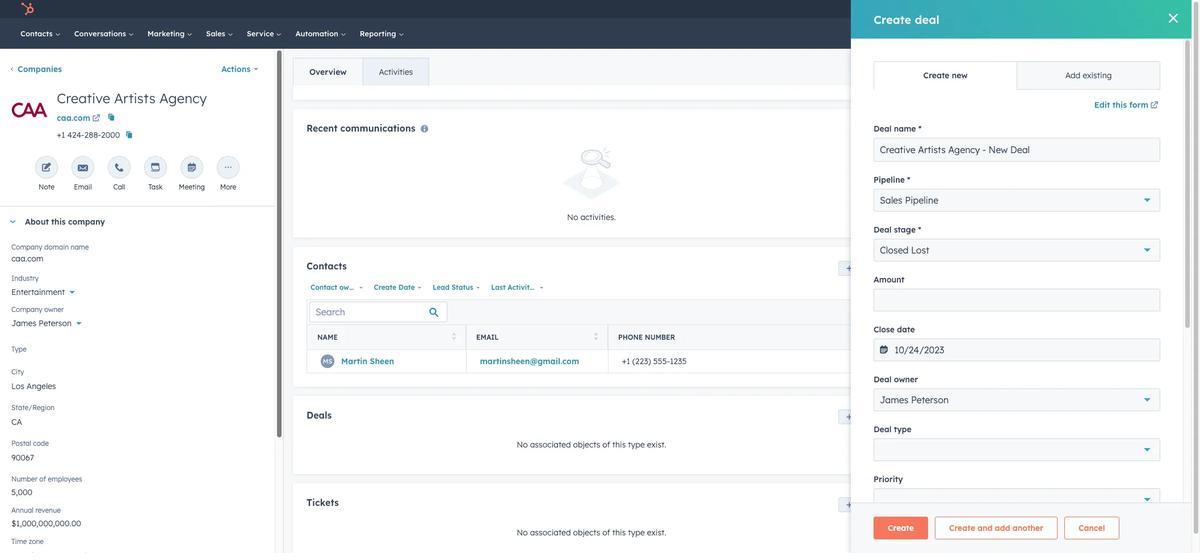 Task type: describe. For each thing, give the bounding box(es) containing it.
contacts for contacts link
[[20, 29, 55, 38]]

payments.
[[955, 353, 994, 363]]

contacts link
[[14, 18, 67, 49]]

martin sheen link
[[341, 357, 394, 367]]

view associated contacts
[[920, 157, 1021, 168]]

deals for deals (0)
[[934, 194, 956, 204]]

Time zone text field
[[11, 545, 263, 554]]

track the customer requests associated with this record.
[[920, 279, 1130, 289]]

(223) inside button
[[939, 131, 958, 141]]

time
[[11, 538, 27, 546]]

objects for deals
[[573, 440, 601, 450]]

conversations link
[[67, 18, 141, 49]]

martinsheen@gmail.com
[[480, 357, 579, 367]]

to inside add a parent or child company to track the organizational structure for creative artists agency.
[[1038, 511, 1046, 521]]

automation
[[296, 29, 341, 38]]

attachments
[[934, 417, 984, 427]]

record. for track the revenue opportunities associated with this record.
[[1117, 218, 1143, 228]]

payments inside set up payments link
[[1041, 379, 1073, 387]]

attached
[[967, 441, 1001, 451]]

+1 (223) 555-1235 button
[[927, 129, 996, 143]]

last activity date
[[491, 283, 552, 292]]

contact owner button
[[307, 280, 365, 295]]

james peterson button
[[11, 312, 263, 331]]

track for track the revenue opportunities associated with this record.
[[920, 218, 940, 228]]

number of employees
[[11, 475, 82, 484]]

name
[[71, 243, 89, 252]]

add a parent or child company to track the organizational structure for creative artists agency.
[[920, 511, 1138, 535]]

attachments button
[[909, 407, 1136, 437]]

hubspot link
[[14, 2, 43, 16]]

reporting link
[[353, 18, 411, 49]]

creative inside add a parent or child company to track the organizational structure for creative artists agency.
[[968, 525, 1000, 535]]

automation link
[[289, 18, 353, 49]]

notifications image
[[1040, 5, 1050, 15]]

+ add button for track the revenue opportunities associated with this record.
[[1149, 192, 1172, 206]]

objects for tickets
[[573, 528, 601, 538]]

structure
[[920, 525, 953, 535]]

design
[[1112, 5, 1136, 14]]

navigation containing overview
[[293, 58, 430, 86]]

of for tickets
[[603, 528, 610, 538]]

edit button
[[9, 90, 50, 135]]

set
[[1019, 379, 1029, 387]]

company inside collect and track payments associated with this company using hubspot payments.
[[1102, 340, 1137, 350]]

create
[[374, 283, 397, 292]]

lead
[[433, 283, 450, 292]]

marketing
[[148, 29, 187, 38]]

lead status button
[[429, 280, 483, 295]]

code
[[33, 440, 49, 448]]

1 vertical spatial revenue
[[35, 507, 61, 515]]

0 horizontal spatial to
[[1004, 441, 1011, 451]]

0 vertical spatial number
[[645, 334, 675, 342]]

more
[[220, 183, 236, 191]]

status
[[452, 283, 473, 292]]

collect and track payments associated with this company using hubspot payments.
[[920, 340, 1159, 363]]

Annual revenue text field
[[11, 513, 263, 532]]

files
[[950, 441, 965, 451]]

+ add for track the revenue opportunities associated with this record.
[[1149, 194, 1172, 204]]

calling icon image
[[954, 5, 964, 15]]

1 horizontal spatial +1 (223) 555-1235
[[927, 131, 996, 141]]

payments (0)
[[934, 315, 987, 325]]

this inside collect and track payments associated with this company using hubspot payments.
[[1086, 340, 1100, 350]]

link opens in a new window image
[[92, 115, 100, 123]]

phone number
[[618, 334, 675, 342]]

overview link
[[294, 58, 363, 86]]

0 vertical spatial companies
[[18, 64, 62, 74]]

1 horizontal spatial +1
[[622, 357, 630, 367]]

caret image
[[918, 197, 925, 200]]

related
[[934, 487, 964, 497]]

zone
[[29, 538, 44, 546]]

1 date from the left
[[399, 283, 415, 292]]

no inside alert
[[567, 212, 578, 223]]

deals for deals
[[307, 410, 332, 421]]

time zone
[[11, 538, 44, 546]]

press to sort. image
[[594, 333, 598, 341]]

0 vertical spatial artists
[[114, 90, 156, 107]]

help button
[[997, 0, 1017, 18]]

company inside 'dropdown button'
[[68, 217, 105, 227]]

reporting
[[360, 29, 398, 38]]

parent
[[944, 511, 969, 521]]

settings image
[[1021, 5, 1031, 15]]

last activity date button
[[487, 280, 552, 295]]

opportunities
[[988, 218, 1038, 228]]

name
[[317, 334, 338, 342]]

add inside popup button
[[1148, 417, 1164, 427]]

entertainment
[[11, 287, 65, 298]]

recent communications
[[307, 123, 416, 134]]

marketplaces button
[[971, 0, 995, 18]]

company owner
[[11, 306, 64, 314]]

state/region
[[11, 404, 55, 412]]

a
[[937, 511, 942, 521]]

activities link
[[363, 58, 429, 86]]

contacts (1)
[[934, 59, 982, 69]]

type for tickets
[[628, 528, 645, 538]]

agency.
[[1028, 525, 1058, 535]]

+ for track the revenue opportunities associated with this record.
[[1149, 194, 1154, 204]]

view associated contacts link
[[920, 156, 1021, 169]]

tickets for tickets
[[307, 498, 339, 509]]

company inside add a parent or child company to track the organizational structure for creative artists agency.
[[1001, 511, 1036, 521]]

organizational
[[1084, 511, 1138, 521]]

type
[[11, 345, 27, 354]]

meeting
[[179, 183, 205, 191]]

press to sort. image
[[452, 333, 456, 341]]

activities
[[379, 67, 413, 77]]

provation design studio
[[1076, 5, 1160, 14]]

james
[[11, 319, 36, 329]]

the for revenue
[[942, 218, 954, 228]]

agency
[[159, 90, 207, 107]]

recent
[[307, 123, 338, 134]]

caa.com inside company domain name caa.com
[[11, 254, 43, 264]]

exist. for deals
[[647, 440, 667, 450]]

1 vertical spatial number
[[11, 475, 37, 484]]

your
[[1014, 441, 1030, 451]]

0 horizontal spatial (223)
[[633, 357, 651, 367]]

(1)
[[971, 59, 982, 69]]

add inside button
[[857, 501, 869, 509]]

exist. for tickets
[[647, 528, 667, 538]]

0 horizontal spatial 555-
[[654, 357, 670, 367]]

no associated objects of this type exist. for deals
[[517, 440, 667, 450]]

1235 inside button
[[978, 131, 996, 141]]

or inside add a parent or child company to track the organizational structure for creative artists agency.
[[971, 511, 979, 521]]

menu containing provation design studio
[[886, 0, 1178, 18]]

2 vertical spatial contacts
[[307, 261, 347, 272]]

service
[[247, 29, 276, 38]]

0 vertical spatial caa.com
[[57, 113, 90, 123]]

tickets (0)
[[934, 254, 976, 265]]

task image
[[150, 163, 161, 174]]

payments (0) button
[[909, 305, 1168, 336]]

city
[[11, 368, 24, 377]]

sales
[[206, 29, 228, 38]]

track the revenue opportunities associated with this record.
[[920, 218, 1143, 228]]

activity
[[508, 283, 534, 292]]

create date button
[[370, 280, 424, 295]]

2 vertical spatial record.
[[1142, 441, 1167, 451]]

1 + add from the top
[[1149, 59, 1172, 69]]

State/Region text field
[[11, 411, 263, 433]]

payments
[[934, 315, 973, 325]]

track inside collect and track payments associated with this company using hubspot payments.
[[964, 340, 983, 350]]

add button
[[839, 498, 877, 513]]

no for deals
[[517, 440, 528, 450]]



Task type: vqa. For each thing, say whether or not it's contained in the screenshot.
progress bar
no



Task type: locate. For each thing, give the bounding box(es) containing it.
2 horizontal spatial to
[[1116, 441, 1124, 451]]

1 horizontal spatial owner
[[339, 283, 360, 292]]

2 no associated objects of this type exist. from the top
[[517, 528, 667, 538]]

1 vertical spatial contacts
[[934, 59, 969, 69]]

1 vertical spatial record.
[[1105, 279, 1130, 289]]

(223) up view
[[939, 131, 958, 141]]

the for files
[[936, 441, 948, 451]]

1 horizontal spatial deals
[[934, 194, 956, 204]]

to left your
[[1004, 441, 1011, 451]]

type for deals
[[628, 440, 645, 450]]

2 date from the left
[[536, 283, 552, 292]]

0 vertical spatial deals
[[934, 194, 956, 204]]

3 + add from the top
[[1149, 254, 1172, 265]]

+1 up view
[[927, 131, 936, 141]]

+1 424-288-2000
[[57, 130, 120, 140]]

industry
[[11, 274, 39, 283]]

about this company
[[25, 217, 105, 227]]

0 vertical spatial track
[[920, 218, 940, 228]]

1 horizontal spatial email
[[476, 334, 499, 342]]

555- down phone number
[[654, 357, 670, 367]]

contacts
[[20, 29, 55, 38], [934, 59, 969, 69], [307, 261, 347, 272]]

create date
[[374, 283, 415, 292]]

company left 'using'
[[1102, 340, 1137, 350]]

activities.
[[581, 212, 616, 223]]

no for tickets
[[517, 528, 528, 538]]

1 vertical spatial email
[[476, 334, 499, 342]]

0 vertical spatial email
[[74, 183, 92, 191]]

companies inside dropdown button
[[966, 487, 1011, 497]]

caret image
[[9, 221, 16, 223]]

number up "annual"
[[11, 475, 37, 484]]

postal
[[11, 440, 31, 448]]

date
[[399, 283, 415, 292], [536, 283, 552, 292]]

+ add button for track the customer requests associated with this record.
[[1149, 253, 1172, 266]]

+1 left 424-
[[57, 130, 65, 140]]

company
[[68, 217, 105, 227], [1102, 340, 1137, 350], [1001, 511, 1036, 521]]

requests
[[994, 279, 1026, 289]]

2 vertical spatial with
[[1068, 340, 1084, 350]]

track down tickets (0)
[[920, 279, 940, 289]]

owner for company owner
[[44, 306, 64, 314]]

1 horizontal spatial track
[[1048, 511, 1067, 521]]

with inside collect and track payments associated with this company using hubspot payments.
[[1068, 340, 1084, 350]]

(0) up customer
[[964, 254, 976, 265]]

2 objects from the top
[[573, 528, 601, 538]]

this inside 'dropdown button'
[[51, 217, 66, 227]]

customer
[[956, 279, 991, 289]]

1 vertical spatial track
[[1048, 511, 1067, 521]]

marketplaces image
[[978, 5, 988, 15]]

the inside add a parent or child company to track the organizational structure for creative artists agency.
[[1070, 511, 1082, 521]]

2 vertical spatial no
[[517, 528, 528, 538]]

+1 (223) 555-1235 up view associated contacts link
[[927, 131, 996, 141]]

navigation
[[293, 58, 430, 86]]

company down about
[[11, 243, 42, 252]]

set up payments link
[[1009, 374, 1083, 392]]

1 vertical spatial deals
[[307, 410, 332, 421]]

hubspot image
[[20, 2, 34, 16]]

upgrade image
[[894, 5, 904, 15]]

company up name
[[68, 217, 105, 227]]

0 vertical spatial contacts
[[20, 29, 55, 38]]

0 horizontal spatial artists
[[114, 90, 156, 107]]

track inside add a parent or child company to track the organizational structure for creative artists agency.
[[1048, 511, 1067, 521]]

contacts
[[987, 157, 1021, 168]]

(0) right 'payments'
[[975, 315, 987, 325]]

marketing link
[[141, 18, 199, 49]]

2 + add button from the top
[[1149, 192, 1172, 206]]

1 vertical spatial or
[[971, 511, 979, 521]]

track down caret icon
[[920, 218, 940, 228]]

artists up 2000
[[114, 90, 156, 107]]

1 objects from the top
[[573, 440, 601, 450]]

0 horizontal spatial 1235
[[670, 357, 687, 367]]

1235 down phone number
[[670, 357, 687, 367]]

help image
[[1002, 5, 1012, 15]]

uploaded
[[1078, 441, 1114, 451]]

1 vertical spatial of
[[39, 475, 46, 484]]

1 vertical spatial artists
[[1002, 525, 1026, 535]]

using
[[1139, 340, 1159, 350]]

1 vertical spatial caa.com
[[11, 254, 43, 264]]

menu
[[886, 0, 1178, 18]]

tickets for tickets (0)
[[934, 254, 962, 265]]

0 vertical spatial +
[[1149, 59, 1154, 69]]

+1 inside button
[[927, 131, 936, 141]]

0 horizontal spatial companies
[[18, 64, 62, 74]]

employees
[[48, 475, 82, 484]]

2 track from the top
[[920, 279, 940, 289]]

2 vertical spatial of
[[603, 528, 610, 538]]

2 company from the top
[[11, 306, 42, 314]]

press to sort. element left 'phone'
[[594, 333, 598, 343]]

0 vertical spatial (0)
[[958, 194, 969, 204]]

1 horizontal spatial date
[[536, 283, 552, 292]]

2 vertical spatial +
[[1149, 254, 1154, 265]]

0 vertical spatial or
[[1068, 441, 1076, 451]]

company up the james
[[11, 306, 42, 314]]

1 horizontal spatial artists
[[1002, 525, 1026, 535]]

annual
[[11, 507, 34, 515]]

+1 (223) 555-1235
[[927, 131, 996, 141], [622, 357, 687, 367]]

0 horizontal spatial contacts
[[20, 29, 55, 38]]

1 horizontal spatial tickets
[[934, 254, 962, 265]]

owner for contact owner
[[339, 283, 360, 292]]

owner inside contact owner popup button
[[339, 283, 360, 292]]

555- inside +1 (223) 555-1235 button
[[961, 131, 978, 141]]

City text field
[[11, 375, 263, 398]]

company up "agency."
[[1001, 511, 1036, 521]]

actions button
[[214, 58, 266, 81]]

track for track the customer requests associated with this record.
[[920, 279, 940, 289]]

company for company domain name caa.com
[[11, 243, 42, 252]]

0 vertical spatial no associated objects of this type exist.
[[517, 440, 667, 450]]

Postal code text field
[[11, 446, 263, 469]]

1 vertical spatial (0)
[[964, 254, 976, 265]]

and
[[947, 340, 962, 350]]

1 exist. from the top
[[647, 440, 667, 450]]

james peterson image
[[1064, 4, 1074, 14]]

no activities.
[[567, 212, 616, 223]]

0 horizontal spatial tickets
[[307, 498, 339, 509]]

track up payments.
[[964, 340, 983, 350]]

1 vertical spatial + add
[[1149, 194, 1172, 204]]

record. for track the customer requests associated with this record.
[[1105, 279, 1130, 289]]

studio
[[1138, 5, 1160, 14]]

creative down child
[[968, 525, 1000, 535]]

2 vertical spatial + add button
[[1149, 253, 1172, 266]]

artists inside add a parent or child company to track the organizational structure for creative artists agency.
[[1002, 525, 1026, 535]]

2 exist. from the top
[[647, 528, 667, 538]]

payments right up
[[1041, 379, 1073, 387]]

number
[[645, 334, 675, 342], [11, 475, 37, 484]]

companies down contacts link
[[18, 64, 62, 74]]

2 type from the top
[[628, 528, 645, 538]]

1 press to sort. element from the left
[[452, 333, 456, 343]]

+ add button
[[1149, 57, 1172, 71], [1149, 192, 1172, 206], [1149, 253, 1172, 266]]

2 + from the top
[[1149, 194, 1154, 204]]

artists left "agency."
[[1002, 525, 1026, 535]]

press to sort. element for email
[[594, 333, 598, 343]]

add inside add a parent or child company to track the organizational structure for creative artists agency.
[[920, 511, 935, 521]]

date right create
[[399, 283, 415, 292]]

to right uploaded
[[1116, 441, 1124, 451]]

0 horizontal spatial +1
[[57, 130, 65, 140]]

1 vertical spatial 1235
[[670, 357, 687, 367]]

task
[[149, 183, 163, 191]]

press to sort. element for name
[[452, 333, 456, 343]]

lead status
[[433, 283, 473, 292]]

2 + add from the top
[[1149, 194, 1172, 204]]

1235 up view associated contacts link
[[978, 131, 996, 141]]

1 horizontal spatial 555-
[[961, 131, 978, 141]]

1 vertical spatial +
[[1149, 194, 1154, 204]]

add
[[1156, 59, 1172, 69], [1156, 194, 1172, 204], [1156, 254, 1172, 265], [1148, 417, 1164, 427], [857, 501, 869, 509], [920, 511, 935, 521]]

search button
[[1162, 24, 1182, 43]]

0 horizontal spatial number
[[11, 475, 37, 484]]

+ for track the customer requests associated with this record.
[[1149, 254, 1154, 265]]

tickets inside dropdown button
[[934, 254, 962, 265]]

0 horizontal spatial email
[[74, 183, 92, 191]]

entertainment button
[[11, 281, 263, 300]]

Search HubSpot search field
[[1032, 24, 1172, 43]]

about this company button
[[0, 207, 263, 237]]

provation
[[1076, 5, 1110, 14]]

email down email image
[[74, 183, 92, 191]]

conversations
[[74, 29, 128, 38]]

or left child
[[971, 511, 979, 521]]

0 horizontal spatial revenue
[[35, 507, 61, 515]]

email right press to sort. image
[[476, 334, 499, 342]]

no activities. alert
[[307, 148, 877, 224]]

2 vertical spatial + add
[[1149, 254, 1172, 265]]

1 vertical spatial +1 (223) 555-1235
[[622, 357, 687, 367]]

collect
[[920, 340, 945, 350]]

1 vertical spatial with
[[1071, 279, 1087, 289]]

companies
[[18, 64, 62, 74], [966, 487, 1011, 497]]

with for opportunities
[[1084, 218, 1099, 228]]

hubspot
[[920, 353, 953, 363]]

0 vertical spatial (223)
[[939, 131, 958, 141]]

+1 (223) 555-1235 down phone number
[[622, 357, 687, 367]]

1 type from the top
[[628, 440, 645, 450]]

1 horizontal spatial to
[[1038, 511, 1046, 521]]

of
[[603, 440, 610, 450], [39, 475, 46, 484], [603, 528, 610, 538]]

0 horizontal spatial owner
[[44, 306, 64, 314]]

1 vertical spatial company
[[1102, 340, 1137, 350]]

1 horizontal spatial payments
[[1041, 379, 1073, 387]]

0 vertical spatial objects
[[573, 440, 601, 450]]

no associated objects of this type exist. for tickets
[[517, 528, 667, 538]]

caa.com
[[57, 113, 90, 123], [11, 254, 43, 264]]

creative up caa.com link
[[57, 90, 110, 107]]

0 vertical spatial company
[[11, 243, 42, 252]]

0 vertical spatial 1235
[[978, 131, 996, 141]]

calling icon button
[[950, 2, 969, 16]]

1 vertical spatial objects
[[573, 528, 601, 538]]

3 + add button from the top
[[1149, 253, 1172, 266]]

0 horizontal spatial caa.com
[[11, 254, 43, 264]]

date right activity
[[536, 283, 552, 292]]

0 vertical spatial owner
[[339, 283, 360, 292]]

(0) for payments (0)
[[975, 315, 987, 325]]

+1
[[57, 130, 65, 140], [927, 131, 936, 141], [622, 357, 630, 367]]

with for requests
[[1071, 279, 1087, 289]]

1 vertical spatial track
[[920, 279, 940, 289]]

0 horizontal spatial payments
[[986, 340, 1023, 350]]

add button
[[1141, 411, 1172, 433]]

caa.com up industry
[[11, 254, 43, 264]]

up
[[1031, 379, 1039, 387]]

contacts up contact
[[307, 261, 347, 272]]

payments up payments.
[[986, 340, 1023, 350]]

link opens in a new window image
[[92, 112, 100, 126]]

communications
[[340, 123, 416, 134]]

companies up child
[[966, 487, 1011, 497]]

owner right contact
[[339, 283, 360, 292]]

1 track from the top
[[920, 218, 940, 228]]

0 vertical spatial revenue
[[956, 218, 986, 228]]

annual revenue
[[11, 507, 61, 515]]

contact owner
[[311, 283, 360, 292]]

companies link
[[9, 64, 62, 74]]

owner up peterson
[[44, 306, 64, 314]]

track
[[920, 218, 940, 228], [920, 279, 940, 289]]

payments
[[986, 340, 1023, 350], [1041, 379, 1073, 387]]

see
[[920, 441, 934, 451]]

0 vertical spatial + add button
[[1149, 57, 1172, 71]]

press to sort. element
[[452, 333, 456, 343], [594, 333, 598, 343]]

caa.com link
[[57, 109, 102, 126]]

provation design studio button
[[1057, 0, 1177, 18]]

2 horizontal spatial company
[[1102, 340, 1137, 350]]

associated
[[942, 157, 984, 168], [1041, 218, 1081, 228], [1028, 279, 1069, 289], [1025, 340, 1066, 350], [530, 440, 571, 450], [530, 528, 571, 538]]

2 vertical spatial company
[[1001, 511, 1036, 521]]

service link
[[240, 18, 289, 49]]

0 vertical spatial 555-
[[961, 131, 978, 141]]

the right see
[[936, 441, 948, 451]]

0 horizontal spatial creative
[[57, 90, 110, 107]]

2 horizontal spatial contacts
[[934, 59, 969, 69]]

0 vertical spatial no
[[567, 212, 578, 223]]

domain
[[44, 243, 69, 252]]

with for payments
[[1068, 340, 1084, 350]]

1 vertical spatial tickets
[[307, 498, 339, 509]]

1 vertical spatial no
[[517, 440, 528, 450]]

activities
[[1032, 441, 1066, 451]]

0 vertical spatial company
[[68, 217, 105, 227]]

1 horizontal spatial companies
[[966, 487, 1011, 497]]

search image
[[1168, 30, 1176, 37]]

revenue down deals (0)
[[956, 218, 986, 228]]

company inside company domain name caa.com
[[11, 243, 42, 252]]

the left the organizational
[[1070, 511, 1082, 521]]

contacts down the hubspot link
[[20, 29, 55, 38]]

1 vertical spatial type
[[628, 528, 645, 538]]

or right activities
[[1068, 441, 1076, 451]]

press to sort. element down lead status popup button
[[452, 333, 456, 343]]

288-
[[84, 130, 101, 140]]

notifications button
[[1035, 0, 1055, 18]]

caa.com up 424-
[[57, 113, 90, 123]]

2 horizontal spatial +1
[[927, 131, 936, 141]]

of for deals
[[603, 440, 610, 450]]

0 horizontal spatial deals
[[307, 410, 332, 421]]

1 horizontal spatial revenue
[[956, 218, 986, 228]]

1 vertical spatial no associated objects of this type exist.
[[517, 528, 667, 538]]

1 + add button from the top
[[1149, 57, 1172, 71]]

555- up view associated contacts link
[[961, 131, 978, 141]]

0 horizontal spatial track
[[964, 340, 983, 350]]

email
[[74, 183, 92, 191], [476, 334, 499, 342]]

1 company from the top
[[11, 243, 42, 252]]

more image
[[223, 163, 233, 174]]

set up payments
[[1019, 379, 1073, 387]]

1 vertical spatial exist.
[[647, 528, 667, 538]]

james peterson
[[11, 319, 72, 329]]

martin
[[341, 357, 368, 367]]

1 vertical spatial (223)
[[633, 357, 651, 367]]

call image
[[114, 163, 124, 174]]

the down tickets (0)
[[942, 279, 954, 289]]

the for customer
[[942, 279, 954, 289]]

Number of employees text field
[[11, 482, 263, 500]]

0 vertical spatial + add
[[1149, 59, 1172, 69]]

martinsheen@gmail.com link
[[480, 357, 579, 367]]

owner
[[339, 283, 360, 292], [44, 306, 64, 314]]

1 + from the top
[[1149, 59, 1154, 69]]

3 + from the top
[[1149, 254, 1154, 265]]

the down deals (0)
[[942, 218, 954, 228]]

(0) for deals (0)
[[958, 194, 969, 204]]

1 horizontal spatial company
[[1001, 511, 1036, 521]]

0 vertical spatial payments
[[986, 340, 1023, 350]]

deals inside dropdown button
[[934, 194, 956, 204]]

contacts inside dropdown button
[[934, 59, 969, 69]]

0 vertical spatial record.
[[1117, 218, 1143, 228]]

company for company owner
[[11, 306, 42, 314]]

0 vertical spatial +1 (223) 555-1235
[[927, 131, 996, 141]]

1 horizontal spatial contacts
[[307, 261, 347, 272]]

contacts left (1)
[[934, 59, 969, 69]]

contacts for contacts (1)
[[934, 59, 969, 69]]

sheen
[[370, 357, 394, 367]]

Search search field
[[309, 302, 447, 323]]

associated inside collect and track payments associated with this company using hubspot payments.
[[1025, 340, 1066, 350]]

email image
[[78, 163, 88, 174]]

(223) down phone number
[[633, 357, 651, 367]]

payments inside collect and track payments associated with this company using hubspot payments.
[[986, 340, 1023, 350]]

(0) for tickets (0)
[[964, 254, 976, 265]]

1 vertical spatial 555-
[[654, 357, 670, 367]]

note
[[39, 183, 54, 191]]

settings link
[[1019, 3, 1033, 15]]

0 vertical spatial exist.
[[647, 440, 667, 450]]

contacts (1) button
[[909, 49, 1145, 80]]

1 horizontal spatial number
[[645, 334, 675, 342]]

2000
[[101, 130, 120, 140]]

revenue right "annual"
[[35, 507, 61, 515]]

track up "agency."
[[1048, 511, 1067, 521]]

1 horizontal spatial (223)
[[939, 131, 958, 141]]

2 press to sort. element from the left
[[594, 333, 598, 343]]

(0) down view associated contacts link
[[958, 194, 969, 204]]

meeting image
[[187, 163, 197, 174]]

1 no associated objects of this type exist. from the top
[[517, 440, 667, 450]]

note image
[[41, 163, 52, 174]]

0 vertical spatial with
[[1084, 218, 1099, 228]]

+ add for track the customer requests associated with this record.
[[1149, 254, 1172, 265]]

tickets
[[934, 254, 962, 265], [307, 498, 339, 509]]

+1 down 'phone'
[[622, 357, 630, 367]]

the
[[942, 218, 954, 228], [942, 279, 954, 289], [936, 441, 948, 451], [1070, 511, 1082, 521]]

company
[[11, 243, 42, 252], [11, 306, 42, 314]]

number right 'phone'
[[645, 334, 675, 342]]

to up "agency."
[[1038, 511, 1046, 521]]

0 horizontal spatial date
[[399, 283, 415, 292]]

1 vertical spatial payments
[[1041, 379, 1073, 387]]

phone
[[618, 334, 643, 342]]



